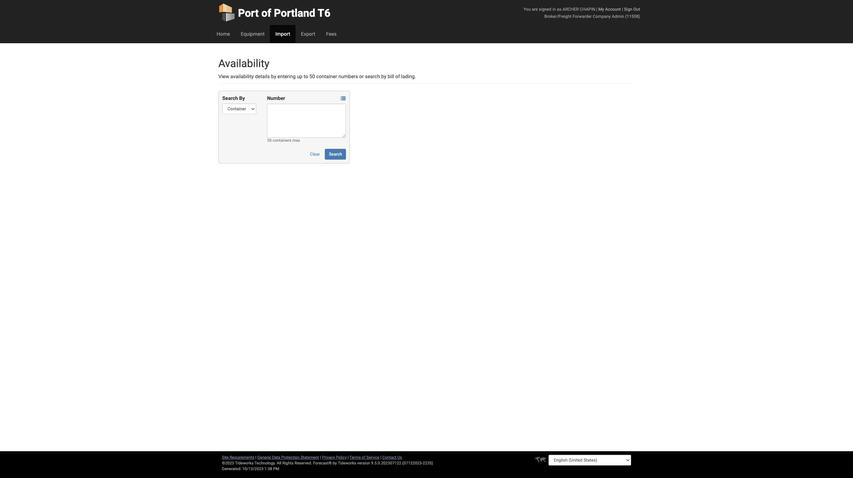 Task type: locate. For each thing, give the bounding box(es) containing it.
by down "privacy policy" 'link'
[[333, 462, 337, 466]]

details
[[255, 74, 270, 79]]

data
[[272, 456, 280, 461]]

export button
[[296, 25, 321, 43]]

policy
[[336, 456, 347, 461]]

2 horizontal spatial of
[[396, 74, 400, 79]]

home
[[217, 31, 230, 37]]

search by
[[222, 96, 245, 101]]

1 horizontal spatial by
[[333, 462, 337, 466]]

view availability details by entering up to 50 container numbers or search by bill of lading.
[[219, 74, 416, 79]]

equipment button
[[236, 25, 270, 43]]

us
[[398, 456, 402, 461]]

to
[[304, 74, 308, 79]]

0 vertical spatial 50
[[310, 74, 315, 79]]

1 horizontal spatial 50
[[310, 74, 315, 79]]

of right bill
[[396, 74, 400, 79]]

import
[[276, 31, 290, 37]]

1 vertical spatial search
[[329, 152, 342, 157]]

by
[[239, 96, 245, 101]]

by left bill
[[382, 74, 387, 79]]

by right the details
[[271, 74, 276, 79]]

max
[[293, 138, 300, 143]]

equipment
[[241, 31, 265, 37]]

1 vertical spatial 50
[[267, 138, 272, 143]]

admin
[[612, 14, 625, 19]]

protection
[[281, 456, 300, 461]]

home button
[[211, 25, 236, 43]]

site requirements | general data protection statement | privacy policy | terms of service | contact us ©2023 tideworks technology. all rights reserved. forecast® by tideworks version 9.5.0.202307122 (07122023-2235) generated: 10/13/2023 1:38 pm
[[222, 456, 433, 472]]

50 left containers
[[267, 138, 272, 143]]

(07122023-
[[403, 462, 423, 466]]

broker/freight
[[545, 14, 572, 19]]

statement
[[301, 456, 319, 461]]

reserved.
[[295, 462, 312, 466]]

of
[[262, 7, 272, 19], [396, 74, 400, 79], [362, 456, 366, 461]]

2 vertical spatial of
[[362, 456, 366, 461]]

of up version
[[362, 456, 366, 461]]

entering
[[278, 74, 296, 79]]

(11508)
[[626, 14, 641, 19]]

Number text field
[[267, 104, 346, 138]]

50 right to
[[310, 74, 315, 79]]

|
[[597, 7, 598, 12], [623, 7, 624, 12], [256, 456, 257, 461], [320, 456, 321, 461], [348, 456, 349, 461], [381, 456, 382, 461]]

1 horizontal spatial of
[[362, 456, 366, 461]]

by
[[271, 74, 276, 79], [382, 74, 387, 79], [333, 462, 337, 466]]

version
[[358, 462, 370, 466]]

t6
[[318, 7, 331, 19]]

export
[[301, 31, 316, 37]]

general
[[258, 456, 271, 461]]

1 horizontal spatial search
[[329, 152, 342, 157]]

availability
[[219, 57, 270, 70]]

0 vertical spatial search
[[222, 96, 238, 101]]

or
[[360, 74, 364, 79]]

as
[[557, 7, 562, 12]]

search left by
[[222, 96, 238, 101]]

| up 9.5.0.202307122
[[381, 456, 382, 461]]

search
[[222, 96, 238, 101], [329, 152, 342, 157]]

container
[[317, 74, 337, 79]]

search right clear
[[329, 152, 342, 157]]

terms of service link
[[350, 456, 380, 461]]

clear
[[310, 152, 320, 157]]

contact
[[383, 456, 397, 461]]

50
[[310, 74, 315, 79], [267, 138, 272, 143]]

0 horizontal spatial search
[[222, 96, 238, 101]]

search inside button
[[329, 152, 342, 157]]

show list image
[[341, 96, 346, 101]]

0 horizontal spatial of
[[262, 7, 272, 19]]

import button
[[270, 25, 296, 43]]

| up forecast® at left bottom
[[320, 456, 321, 461]]

port of portland t6
[[238, 7, 331, 19]]

out
[[634, 7, 641, 12]]

search for search
[[329, 152, 342, 157]]

of right port
[[262, 7, 272, 19]]

technology.
[[255, 462, 276, 466]]

my
[[599, 7, 605, 12]]

©2023 tideworks
[[222, 462, 254, 466]]

by inside site requirements | general data protection statement | privacy policy | terms of service | contact us ©2023 tideworks technology. all rights reserved. forecast® by tideworks version 9.5.0.202307122 (07122023-2235) generated: 10/13/2023 1:38 pm
[[333, 462, 337, 466]]

forecast®
[[313, 462, 332, 466]]

fees button
[[321, 25, 342, 43]]

port of portland t6 link
[[219, 0, 331, 25]]

search for search by
[[222, 96, 238, 101]]



Task type: vqa. For each thing, say whether or not it's contained in the screenshot.
topmost LINE
no



Task type: describe. For each thing, give the bounding box(es) containing it.
contact us link
[[383, 456, 402, 461]]

in
[[553, 7, 556, 12]]

sign
[[625, 7, 633, 12]]

0 horizontal spatial by
[[271, 74, 276, 79]]

all
[[277, 462, 282, 466]]

general data protection statement link
[[258, 456, 319, 461]]

2235)
[[423, 462, 433, 466]]

site
[[222, 456, 229, 461]]

service
[[367, 456, 380, 461]]

numbers
[[339, 74, 358, 79]]

| left general
[[256, 456, 257, 461]]

signed
[[539, 7, 552, 12]]

my account link
[[599, 7, 621, 12]]

chapin
[[580, 7, 596, 12]]

search
[[365, 74, 380, 79]]

portland
[[274, 7, 316, 19]]

privacy policy link
[[322, 456, 347, 461]]

| up tideworks
[[348, 456, 349, 461]]

you are signed in as archer chapin | my account | sign out broker/freight forwarder company admin (11508)
[[524, 7, 641, 19]]

9.5.0.202307122
[[371, 462, 402, 466]]

| left sign at the top right
[[623, 7, 624, 12]]

up
[[297, 74, 303, 79]]

0 vertical spatial of
[[262, 7, 272, 19]]

archer
[[563, 7, 579, 12]]

site requirements link
[[222, 456, 255, 461]]

you
[[524, 7, 531, 12]]

0 horizontal spatial 50
[[267, 138, 272, 143]]

1 vertical spatial of
[[396, 74, 400, 79]]

fees
[[326, 31, 337, 37]]

forwarder
[[573, 14, 592, 19]]

are
[[532, 7, 538, 12]]

requirements
[[230, 456, 255, 461]]

tideworks
[[338, 462, 357, 466]]

search button
[[325, 149, 346, 160]]

number
[[267, 96, 285, 101]]

generated:
[[222, 467, 241, 472]]

pm
[[273, 467, 279, 472]]

terms
[[350, 456, 361, 461]]

containers
[[273, 138, 292, 143]]

privacy
[[322, 456, 335, 461]]

50 containers max
[[267, 138, 300, 143]]

| left my
[[597, 7, 598, 12]]

view
[[219, 74, 229, 79]]

2 horizontal spatial by
[[382, 74, 387, 79]]

lading.
[[402, 74, 416, 79]]

rights
[[283, 462, 294, 466]]

company
[[593, 14, 611, 19]]

sign out link
[[625, 7, 641, 12]]

bill
[[388, 74, 394, 79]]

account
[[606, 7, 621, 12]]

1:38
[[265, 467, 272, 472]]

of inside site requirements | general data protection statement | privacy policy | terms of service | contact us ©2023 tideworks technology. all rights reserved. forecast® by tideworks version 9.5.0.202307122 (07122023-2235) generated: 10/13/2023 1:38 pm
[[362, 456, 366, 461]]

10/13/2023
[[242, 467, 264, 472]]

port
[[238, 7, 259, 19]]

availability
[[231, 74, 254, 79]]

clear button
[[306, 149, 324, 160]]



